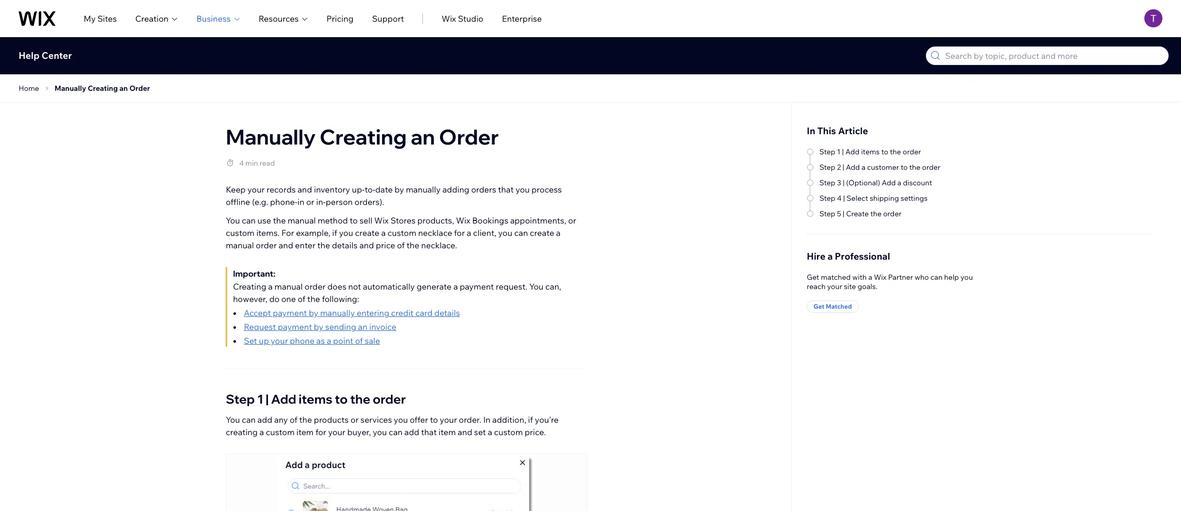 Task type: locate. For each thing, give the bounding box(es) containing it.
0 vertical spatial for
[[454, 228, 465, 238]]

the right any
[[299, 415, 312, 425]]

add left any
[[258, 415, 272, 425]]

to right offer
[[430, 415, 438, 425]]

0 horizontal spatial manually
[[55, 84, 86, 93]]

0 vertical spatial in
[[807, 125, 816, 137]]

1 vertical spatial creating
[[320, 124, 407, 150]]

custom down addition, on the bottom left
[[494, 427, 523, 438]]

adding
[[443, 184, 470, 195]]

a up do at the bottom left of the page
[[268, 282, 273, 292]]

you down offline at the top of page
[[226, 215, 240, 226]]

if
[[332, 228, 337, 238], [528, 415, 533, 425]]

with
[[853, 273, 867, 282]]

a right the hire
[[828, 251, 833, 262]]

you inside the get matched with a wix partner who can help you reach your site goals.
[[961, 273, 973, 282]]

you left can, at the bottom of the page
[[530, 282, 544, 292]]

1 horizontal spatial if
[[528, 415, 533, 425]]

1 up 2
[[837, 147, 841, 157]]

1 vertical spatial an
[[411, 124, 435, 150]]

a right "with"
[[869, 273, 873, 282]]

1 vertical spatial that
[[421, 427, 437, 438]]

by up as at the left bottom
[[314, 322, 324, 332]]

enter
[[295, 240, 316, 251]]

or right appointments,
[[568, 215, 577, 226]]

1 horizontal spatial 4
[[837, 194, 842, 203]]

for
[[454, 228, 465, 238], [316, 427, 326, 438]]

necklace
[[418, 228, 452, 238]]

up
[[259, 336, 269, 346]]

payment up phone
[[278, 322, 312, 332]]

2 vertical spatial you
[[226, 415, 240, 425]]

of right any
[[290, 415, 298, 425]]

0 horizontal spatial order
[[130, 84, 150, 93]]

by inside keep your records and inventory up-to-date by manually adding orders that you process offline (e.g. phone-in or in-person orders).
[[395, 184, 404, 195]]

order
[[130, 84, 150, 93], [439, 124, 499, 150]]

manually down following:
[[320, 308, 355, 318]]

get inside get matched link
[[814, 303, 825, 311]]

1 vertical spatial step 1 | add items to the order
[[226, 392, 406, 407]]

in left this
[[807, 125, 816, 137]]

1 vertical spatial order
[[439, 124, 499, 150]]

the right one
[[307, 294, 320, 304]]

in
[[807, 125, 816, 137], [483, 415, 491, 425]]

0 vertical spatial get
[[807, 273, 820, 282]]

and up "in"
[[298, 184, 312, 195]]

can right who
[[931, 273, 943, 282]]

or up buyer,
[[351, 415, 359, 425]]

keep
[[226, 184, 246, 195]]

1 vertical spatial manual
[[226, 240, 254, 251]]

a inside the get matched with a wix partner who can help you reach your site goals.
[[869, 273, 873, 282]]

1 vertical spatial add
[[405, 427, 419, 438]]

of
[[397, 240, 405, 251], [298, 294, 306, 304], [355, 336, 363, 346], [290, 415, 298, 425]]

0 vertical spatial manually
[[406, 184, 441, 195]]

details down method
[[332, 240, 358, 251]]

that right orders
[[498, 184, 514, 195]]

method
[[318, 215, 348, 226]]

your up (e.g.
[[248, 184, 265, 195]]

0 horizontal spatial manually
[[320, 308, 355, 318]]

help
[[19, 50, 40, 61]]

you inside important: creating a manual order does not automatically generate a payment request. you can, however, do one of the following: accept payment by manually entering credit card details request payment by sending an invoice set up your phone as a point of sale
[[530, 282, 544, 292]]

1 horizontal spatial manually
[[406, 184, 441, 195]]

step 1 | add items to the order up products
[[226, 392, 406, 407]]

set
[[244, 336, 257, 346]]

following:
[[322, 294, 359, 304]]

1 horizontal spatial create
[[530, 228, 554, 238]]

0 vertical spatial or
[[306, 197, 314, 207]]

you down method
[[339, 228, 353, 238]]

site
[[844, 282, 856, 291]]

2 vertical spatial or
[[351, 415, 359, 425]]

you left offer
[[394, 415, 408, 425]]

1 vertical spatial for
[[316, 427, 326, 438]]

to up discount at right
[[901, 163, 908, 172]]

2 item from the left
[[439, 427, 456, 438]]

and inside keep your records and inventory up-to-date by manually adding orders that you process offline (e.g. phone-in or in-person orders).
[[298, 184, 312, 195]]

to
[[882, 147, 889, 157], [901, 163, 908, 172], [350, 215, 358, 226], [335, 392, 348, 407], [430, 415, 438, 425]]

sale
[[365, 336, 380, 346]]

manually
[[406, 184, 441, 195], [320, 308, 355, 318]]

details right card
[[435, 308, 460, 318]]

to left sell
[[350, 215, 358, 226]]

manual up important:
[[226, 240, 254, 251]]

1 horizontal spatial 1
[[837, 147, 841, 157]]

a down appointments,
[[556, 228, 561, 238]]

1 vertical spatial if
[[528, 415, 533, 425]]

or inside "you can add any of the products or services you offer to your order. in addition, if you're creating a custom item for your buyer, you can add that item and set a custom price."
[[351, 415, 359, 425]]

1 vertical spatial details
[[435, 308, 460, 318]]

0 horizontal spatial for
[[316, 427, 326, 438]]

1 vertical spatial in
[[483, 415, 491, 425]]

of right price at the left of the page
[[397, 240, 405, 251]]

2 vertical spatial an
[[358, 322, 368, 332]]

you inside "you can add any of the products or services you offer to your order. in addition, if you're creating a custom item for your buyer, you can add that item and set a custom price."
[[226, 415, 240, 425]]

0 vertical spatial an
[[119, 84, 128, 93]]

0 horizontal spatial add
[[258, 415, 272, 425]]

0 vertical spatial you
[[226, 215, 240, 226]]

items up products
[[299, 392, 333, 407]]

if inside "you can add any of the products or services you offer to your order. in addition, if you're creating a custom item for your buyer, you can add that item and set a custom price."
[[528, 415, 533, 425]]

manually creating an order
[[55, 84, 150, 93], [226, 124, 499, 150]]

business button
[[196, 12, 240, 25]]

help center
[[19, 50, 72, 61]]

phone-
[[270, 197, 298, 207]]

for down products
[[316, 427, 326, 438]]

4 down '3'
[[837, 194, 842, 203]]

step 2 | add a customer to the order
[[820, 163, 941, 172]]

discount
[[903, 178, 933, 188]]

bookings
[[472, 215, 509, 226]]

1 horizontal spatial item
[[439, 427, 456, 438]]

request.
[[496, 282, 528, 292]]

the inside important: creating a manual order does not automatically generate a payment request. you can, however, do one of the following: accept payment by manually entering credit card details request payment by sending an invoice set up your phone as a point of sale
[[307, 294, 320, 304]]

0 horizontal spatial if
[[332, 228, 337, 238]]

matched
[[826, 303, 852, 311]]

by up request payment by sending an invoice link
[[309, 308, 318, 318]]

in inside "you can add any of the products or services you offer to your order. in addition, if you're creating a custom item for your buyer, you can add that item and set a custom price."
[[483, 415, 491, 425]]

or right "in"
[[306, 197, 314, 207]]

you inside keep your records and inventory up-to-date by manually adding orders that you process offline (e.g. phone-in or in-person orders).
[[516, 184, 530, 195]]

step 1 | add items to the order
[[820, 147, 922, 157], [226, 392, 406, 407]]

1 vertical spatial manually
[[226, 124, 316, 150]]

addition,
[[493, 415, 527, 425]]

your
[[248, 184, 265, 195], [828, 282, 843, 291], [271, 336, 288, 346], [440, 415, 457, 425], [328, 427, 346, 438]]

a up price at the left of the page
[[381, 228, 386, 238]]

wix left bookings
[[456, 215, 471, 226]]

to inside "you can add any of the products or services you offer to your order. in addition, if you're creating a custom item for your buyer, you can add that item and set a custom price."
[[430, 415, 438, 425]]

you
[[516, 184, 530, 195], [339, 228, 353, 238], [498, 228, 513, 238], [961, 273, 973, 282], [394, 415, 408, 425], [373, 427, 387, 438]]

0 horizontal spatial 1
[[257, 392, 263, 407]]

1 vertical spatial 4
[[837, 194, 842, 203]]

creation button
[[135, 12, 178, 25]]

add right 2
[[846, 163, 860, 172]]

0 horizontal spatial or
[[306, 197, 314, 207]]

0 vertical spatial that
[[498, 184, 514, 195]]

0 vertical spatial items
[[862, 147, 880, 157]]

manually inside important: creating a manual order does not automatically generate a payment request. you can, however, do one of the following: accept payment by manually entering credit card details request payment by sending an invoice set up your phone as a point of sale
[[320, 308, 355, 318]]

0 horizontal spatial create
[[355, 228, 380, 238]]

step left 2
[[820, 163, 836, 172]]

manually down 'center'
[[55, 84, 86, 93]]

select
[[847, 194, 869, 203]]

1 horizontal spatial step 1 | add items to the order
[[820, 147, 922, 157]]

0 horizontal spatial details
[[332, 240, 358, 251]]

1 vertical spatial or
[[568, 215, 577, 226]]

1 vertical spatial manually
[[320, 308, 355, 318]]

manual up one
[[275, 282, 303, 292]]

add down article
[[846, 147, 860, 157]]

profile image image
[[1145, 9, 1163, 27]]

you inside the you can use the manual method to sell wix stores products, wix bookings appointments, or custom items. for example, if you create a custom necklace for a client, you can create a manual order and enter the details and price of the necklace.
[[226, 215, 240, 226]]

2 horizontal spatial an
[[411, 124, 435, 150]]

customer
[[868, 163, 900, 172]]

2 vertical spatial manual
[[275, 282, 303, 292]]

0 vertical spatial by
[[395, 184, 404, 195]]

0 vertical spatial creating
[[88, 84, 118, 93]]

1 vertical spatial you
[[530, 282, 544, 292]]

1 item from the left
[[297, 427, 314, 438]]

1 horizontal spatial details
[[435, 308, 460, 318]]

add down offer
[[405, 427, 419, 438]]

request payment by sending an invoice link
[[244, 322, 397, 332]]

2 vertical spatial creating
[[233, 282, 266, 292]]

creation
[[135, 13, 169, 24]]

step up creating
[[226, 392, 255, 407]]

create down sell
[[355, 228, 380, 238]]

of inside the you can use the manual method to sell wix stores products, wix bookings appointments, or custom items. for example, if you create a custom necklace for a client, you can create a manual order and enter the details and price of the necklace.
[[397, 240, 405, 251]]

a
[[862, 163, 866, 172], [898, 178, 902, 188], [381, 228, 386, 238], [467, 228, 471, 238], [556, 228, 561, 238], [828, 251, 833, 262], [869, 273, 873, 282], [268, 282, 273, 292], [454, 282, 458, 292], [327, 336, 331, 346], [260, 427, 264, 438], [488, 427, 492, 438]]

0 horizontal spatial 4
[[239, 159, 244, 168]]

card
[[416, 308, 433, 318]]

create down appointments,
[[530, 228, 554, 238]]

1 up creating
[[257, 392, 263, 407]]

0 horizontal spatial item
[[297, 427, 314, 438]]

your down products
[[328, 427, 346, 438]]

your left site
[[828, 282, 843, 291]]

1 horizontal spatial or
[[351, 415, 359, 425]]

1 create from the left
[[355, 228, 380, 238]]

for inside "you can add any of the products or services you offer to your order. in addition, if you're creating a custom item for your buyer, you can add that item and set a custom price."
[[316, 427, 326, 438]]

get inside the get matched with a wix partner who can help you reach your site goals.
[[807, 273, 820, 282]]

a right generate
[[454, 282, 458, 292]]

the up services
[[350, 392, 371, 407]]

get matched
[[814, 303, 852, 311]]

0 horizontal spatial that
[[421, 427, 437, 438]]

1 horizontal spatial for
[[454, 228, 465, 238]]

min
[[246, 159, 258, 168]]

and
[[298, 184, 312, 195], [279, 240, 293, 251], [360, 240, 374, 251], [458, 427, 472, 438]]

payment left request. at the bottom
[[460, 282, 494, 292]]

0 vertical spatial details
[[332, 240, 358, 251]]

get left matched
[[814, 303, 825, 311]]

5
[[837, 209, 842, 219]]

help
[[945, 273, 959, 282]]

if up price.
[[528, 415, 533, 425]]

support link
[[372, 12, 404, 25]]

you can add any of the products or services you offer to your order. in addition, if you're creating a custom item for your buyer, you can add that item and set a custom price.
[[226, 415, 559, 438]]

0 vertical spatial 1
[[837, 147, 841, 157]]

step left '3'
[[820, 178, 836, 188]]

1 horizontal spatial that
[[498, 184, 514, 195]]

2 horizontal spatial or
[[568, 215, 577, 226]]

can up creating
[[242, 415, 256, 425]]

0 horizontal spatial manually creating an order
[[55, 84, 150, 93]]

you right help
[[961, 273, 973, 282]]

wix left partner
[[874, 273, 887, 282]]

the
[[890, 147, 902, 157], [910, 163, 921, 172], [871, 209, 882, 219], [273, 215, 286, 226], [318, 240, 330, 251], [407, 240, 420, 251], [307, 294, 320, 304], [350, 392, 371, 407], [299, 415, 312, 425]]

important:
[[233, 269, 276, 279]]

step
[[820, 147, 836, 157], [820, 163, 836, 172], [820, 178, 836, 188], [820, 194, 836, 203], [820, 209, 836, 219], [226, 392, 255, 407]]

does
[[328, 282, 347, 292]]

records
[[267, 184, 296, 195]]

enterprise link
[[502, 12, 542, 25]]

0 horizontal spatial an
[[119, 84, 128, 93]]

offer
[[410, 415, 428, 425]]

1 vertical spatial manually creating an order
[[226, 124, 499, 150]]

4 left "min"
[[239, 159, 244, 168]]

and down the order.
[[458, 427, 472, 438]]

0 vertical spatial manual
[[288, 215, 316, 226]]

the down necklace
[[407, 240, 420, 251]]

details inside the you can use the manual method to sell wix stores products, wix bookings appointments, or custom items. for example, if you create a custom necklace for a client, you can create a manual order and enter the details and price of the necklace.
[[332, 240, 358, 251]]

add
[[846, 147, 860, 157], [846, 163, 860, 172], [882, 178, 896, 188], [271, 392, 296, 407]]

wix studio link
[[442, 12, 484, 25]]

1 vertical spatial by
[[309, 308, 318, 318]]

manually up read
[[226, 124, 316, 150]]

manually left the adding
[[406, 184, 441, 195]]

a left client,
[[467, 228, 471, 238]]

price.
[[525, 427, 546, 438]]

generate
[[417, 282, 452, 292]]

0 horizontal spatial in
[[483, 415, 491, 425]]

1 horizontal spatial add
[[405, 427, 419, 438]]

the up discount at right
[[910, 163, 921, 172]]

pricing
[[327, 13, 354, 24]]

that down offer
[[421, 427, 437, 438]]

you up creating
[[226, 415, 240, 425]]

to up customer
[[882, 147, 889, 157]]

manual
[[288, 215, 316, 226], [226, 240, 254, 251], [275, 282, 303, 292]]

hire a professional
[[807, 251, 891, 262]]

1 horizontal spatial creating
[[233, 282, 266, 292]]

you left process
[[516, 184, 530, 195]]

by right date
[[395, 184, 404, 195]]

an
[[119, 84, 128, 93], [411, 124, 435, 150], [358, 322, 368, 332]]

if down method
[[332, 228, 337, 238]]

creating
[[88, 84, 118, 93], [320, 124, 407, 150], [233, 282, 266, 292]]

in-
[[316, 197, 326, 207]]

to inside the you can use the manual method to sell wix stores products, wix bookings appointments, or custom items. for example, if you create a custom necklace for a client, you can create a manual order and enter the details and price of the necklace.
[[350, 215, 358, 226]]

you're
[[535, 415, 559, 425]]

4
[[239, 159, 244, 168], [837, 194, 842, 203]]

reach
[[807, 282, 826, 291]]

accept payment by manually entering credit card details link
[[244, 308, 460, 318]]

0 horizontal spatial step 1 | add items to the order
[[226, 392, 406, 407]]

up-
[[352, 184, 365, 195]]

your inside keep your records and inventory up-to-date by manually adding orders that you process offline (e.g. phone-in or in-person orders).
[[248, 184, 265, 195]]

1 horizontal spatial an
[[358, 322, 368, 332]]

add up any
[[271, 392, 296, 407]]

get for get matched
[[814, 303, 825, 311]]

hire
[[807, 251, 826, 262]]

get down the hire
[[807, 273, 820, 282]]

1 vertical spatial items
[[299, 392, 333, 407]]

items
[[862, 147, 880, 157], [299, 392, 333, 407]]

for up necklace.
[[454, 228, 465, 238]]

0 vertical spatial if
[[332, 228, 337, 238]]

step 1 | add items to the order up step 2 | add a customer to the order
[[820, 147, 922, 157]]

your right "up"
[[271, 336, 288, 346]]

manually inside keep your records and inventory up-to-date by manually adding orders that you process offline (e.g. phone-in or in-person orders).
[[406, 184, 441, 195]]

screenshot of product selection popup image
[[278, 455, 536, 512]]

and inside "you can add any of the products or services you offer to your order. in addition, if you're creating a custom item for your buyer, you can add that item and set a custom price."
[[458, 427, 472, 438]]

1 vertical spatial 1
[[257, 392, 263, 407]]

add up shipping
[[882, 178, 896, 188]]

you
[[226, 215, 240, 226], [530, 282, 544, 292], [226, 415, 240, 425]]

1 vertical spatial get
[[814, 303, 825, 311]]



Task type: describe. For each thing, give the bounding box(es) containing it.
1 horizontal spatial items
[[862, 147, 880, 157]]

as
[[317, 336, 325, 346]]

read
[[260, 159, 275, 168]]

use
[[258, 215, 271, 226]]

of right one
[[298, 294, 306, 304]]

important: creating a manual order does not automatically generate a payment request. you can, however, do one of the following: accept payment by manually entering credit card details request payment by sending an invoice set up your phone as a point of sale
[[233, 269, 561, 346]]

not
[[348, 282, 361, 292]]

1 vertical spatial payment
[[273, 308, 307, 318]]

2 vertical spatial payment
[[278, 322, 312, 332]]

orders
[[471, 184, 497, 195]]

0 vertical spatial 4
[[239, 159, 244, 168]]

keep your records and inventory up-to-date by manually adding orders that you process offline (e.g. phone-in or in-person orders).
[[226, 184, 562, 207]]

get for get matched with a wix partner who can help you reach your site goals.
[[807, 273, 820, 282]]

step down this
[[820, 147, 836, 157]]

wix left studio
[[442, 13, 456, 24]]

you down bookings
[[498, 228, 513, 238]]

your left the order.
[[440, 415, 457, 425]]

in
[[298, 197, 305, 207]]

order inside the you can use the manual method to sell wix stores products, wix bookings appointments, or custom items. for example, if you create a custom necklace for a client, you can create a manual order and enter the details and price of the necklace.
[[256, 240, 277, 251]]

an inside important: creating a manual order does not automatically generate a payment request. you can, however, do one of the following: accept payment by manually entering credit card details request payment by sending an invoice set up your phone as a point of sale
[[358, 322, 368, 332]]

the inside "you can add any of the products or services you offer to your order. in addition, if you're creating a custom item for your buyer, you can add that item and set a custom price."
[[299, 415, 312, 425]]

custom left items.
[[226, 228, 255, 238]]

your inside important: creating a manual order does not automatically generate a payment request. you can, however, do one of the following: accept payment by manually entering credit card details request payment by sending an invoice set up your phone as a point of sale
[[271, 336, 288, 346]]

my sites
[[84, 13, 117, 24]]

to-
[[365, 184, 375, 195]]

resources button
[[259, 12, 308, 25]]

pricing link
[[327, 12, 354, 25]]

the down "example,"
[[318, 240, 330, 251]]

0 horizontal spatial creating
[[88, 84, 118, 93]]

you for addition,
[[226, 415, 240, 425]]

shipping
[[870, 194, 900, 203]]

0 vertical spatial step 1 | add items to the order
[[820, 147, 922, 157]]

creating
[[226, 427, 258, 438]]

order.
[[459, 415, 482, 425]]

for inside the you can use the manual method to sell wix stores products, wix bookings appointments, or custom items. for example, if you create a custom necklace for a client, you can create a manual order and enter the details and price of the necklace.
[[454, 228, 465, 238]]

entering
[[357, 308, 389, 318]]

point
[[333, 336, 353, 346]]

home link
[[16, 82, 42, 95]]

the down step 4 | select shipping settings on the right top of the page
[[871, 209, 882, 219]]

2 create from the left
[[530, 228, 554, 238]]

1 horizontal spatial manually
[[226, 124, 316, 150]]

0 vertical spatial add
[[258, 415, 272, 425]]

a right creating
[[260, 427, 264, 438]]

in this article
[[807, 125, 869, 137]]

date
[[375, 184, 393, 195]]

resources
[[259, 13, 299, 24]]

can left use
[[242, 215, 256, 226]]

center
[[42, 50, 72, 61]]

get matched with a wix partner who can help you reach your site goals.
[[807, 273, 973, 291]]

sites
[[97, 13, 117, 24]]

home
[[19, 84, 39, 93]]

products,
[[418, 215, 454, 226]]

your inside the get matched with a wix partner who can help you reach your site goals.
[[828, 282, 843, 291]]

0 horizontal spatial items
[[299, 392, 333, 407]]

0 vertical spatial payment
[[460, 282, 494, 292]]

a up (optional) at the top of page
[[862, 163, 866, 172]]

that inside "you can add any of the products or services you offer to your order. in addition, if you're creating a custom item for your buyer, you can add that item and set a custom price."
[[421, 427, 437, 438]]

details inside important: creating a manual order does not automatically generate a payment request. you can, however, do one of the following: accept payment by manually entering credit card details request payment by sending an invoice set up your phone as a point of sale
[[435, 308, 460, 318]]

step left 'select' on the top right of the page
[[820, 194, 836, 203]]

a left discount at right
[[898, 178, 902, 188]]

wix studio
[[442, 13, 484, 24]]

1 horizontal spatial order
[[439, 124, 499, 150]]

0 vertical spatial manually
[[55, 84, 86, 93]]

and left price at the left of the page
[[360, 240, 374, 251]]

buyer,
[[347, 427, 371, 438]]

you down services
[[373, 427, 387, 438]]

wix inside the get matched with a wix partner who can help you reach your site goals.
[[874, 273, 887, 282]]

products
[[314, 415, 349, 425]]

professional
[[835, 251, 891, 262]]

settings
[[901, 194, 928, 203]]

or inside the you can use the manual method to sell wix stores products, wix bookings appointments, or custom items. for example, if you create a custom necklace for a client, you can create a manual order and enter the details and price of the necklace.
[[568, 215, 577, 226]]

you for custom
[[226, 215, 240, 226]]

and down for
[[279, 240, 293, 251]]

step left 5
[[820, 209, 836, 219]]

2 vertical spatial by
[[314, 322, 324, 332]]

can inside the get matched with a wix partner who can help you reach your site goals.
[[931, 273, 943, 282]]

inventory
[[314, 184, 350, 195]]

0 vertical spatial manually creating an order
[[55, 84, 150, 93]]

support
[[372, 13, 404, 24]]

1 horizontal spatial in
[[807, 125, 816, 137]]

order inside important: creating a manual order does not automatically generate a payment request. you can, however, do one of the following: accept payment by manually entering credit card details request payment by sending an invoice set up your phone as a point of sale
[[305, 282, 326, 292]]

step 3 | (optional) add a discount
[[820, 178, 933, 188]]

process
[[532, 184, 562, 195]]

request
[[244, 322, 276, 332]]

however,
[[233, 294, 268, 304]]

this
[[818, 125, 836, 137]]

(e.g.
[[252, 197, 268, 207]]

if inside the you can use the manual method to sell wix stores products, wix bookings appointments, or custom items. for example, if you create a custom necklace for a client, you can create a manual order and enter the details and price of the necklace.
[[332, 228, 337, 238]]

Search by topic, product and more field
[[942, 47, 1166, 65]]

business
[[196, 13, 231, 24]]

invoice
[[369, 322, 397, 332]]

or inside keep your records and inventory up-to-date by manually adding orders that you process offline (e.g. phone-in or in-person orders).
[[306, 197, 314, 207]]

3
[[837, 178, 842, 188]]

get matched link
[[807, 301, 859, 313]]

necklace.
[[421, 240, 457, 251]]

can down appointments,
[[514, 228, 528, 238]]

can,
[[546, 282, 561, 292]]

1 horizontal spatial manually creating an order
[[226, 124, 499, 150]]

do
[[269, 294, 280, 304]]

my
[[84, 13, 96, 24]]

example,
[[296, 228, 331, 238]]

can down services
[[389, 427, 403, 438]]

phone
[[290, 336, 315, 346]]

of left sale
[[355, 336, 363, 346]]

of inside "you can add any of the products or services you offer to your order. in addition, if you're creating a custom item for your buyer, you can add that item and set a custom price."
[[290, 415, 298, 425]]

enterprise
[[502, 13, 542, 24]]

set up your phone as a point of sale link
[[244, 336, 380, 346]]

orders).
[[355, 197, 384, 207]]

2
[[837, 163, 841, 172]]

the up customer
[[890, 147, 902, 157]]

to up products
[[335, 392, 348, 407]]

the up for
[[273, 215, 286, 226]]

partner
[[889, 273, 914, 282]]

custom down stores
[[388, 228, 417, 238]]

accept
[[244, 308, 271, 318]]

that inside keep your records and inventory up-to-date by manually adding orders that you process offline (e.g. phone-in or in-person orders).
[[498, 184, 514, 195]]

appointments,
[[510, 215, 567, 226]]

0 vertical spatial order
[[130, 84, 150, 93]]

goals.
[[858, 282, 878, 291]]

2 horizontal spatial creating
[[320, 124, 407, 150]]

stores
[[391, 215, 416, 226]]

items.
[[256, 228, 280, 238]]

sending
[[325, 322, 356, 332]]

wix right sell
[[375, 215, 389, 226]]

create
[[847, 209, 869, 219]]

credit
[[391, 308, 414, 318]]

automatically
[[363, 282, 415, 292]]

you can use the manual method to sell wix stores products, wix bookings appointments, or custom items. for example, if you create a custom necklace for a client, you can create a manual order and enter the details and price of the necklace.
[[226, 215, 577, 251]]

a right as at the left bottom
[[327, 336, 331, 346]]

set
[[474, 427, 486, 438]]

my sites link
[[84, 12, 117, 25]]

creating inside important: creating a manual order does not automatically generate a payment request. you can, however, do one of the following: accept payment by manually entering credit card details request payment by sending an invoice set up your phone as a point of sale
[[233, 282, 266, 292]]

manual inside important: creating a manual order does not automatically generate a payment request. you can, however, do one of the following: accept payment by manually entering credit card details request payment by sending an invoice set up your phone as a point of sale
[[275, 282, 303, 292]]

custom down any
[[266, 427, 295, 438]]

sell
[[360, 215, 373, 226]]

a right set
[[488, 427, 492, 438]]

help center link
[[19, 50, 72, 61]]



Task type: vqa. For each thing, say whether or not it's contained in the screenshot.
as in the left of the page
yes



